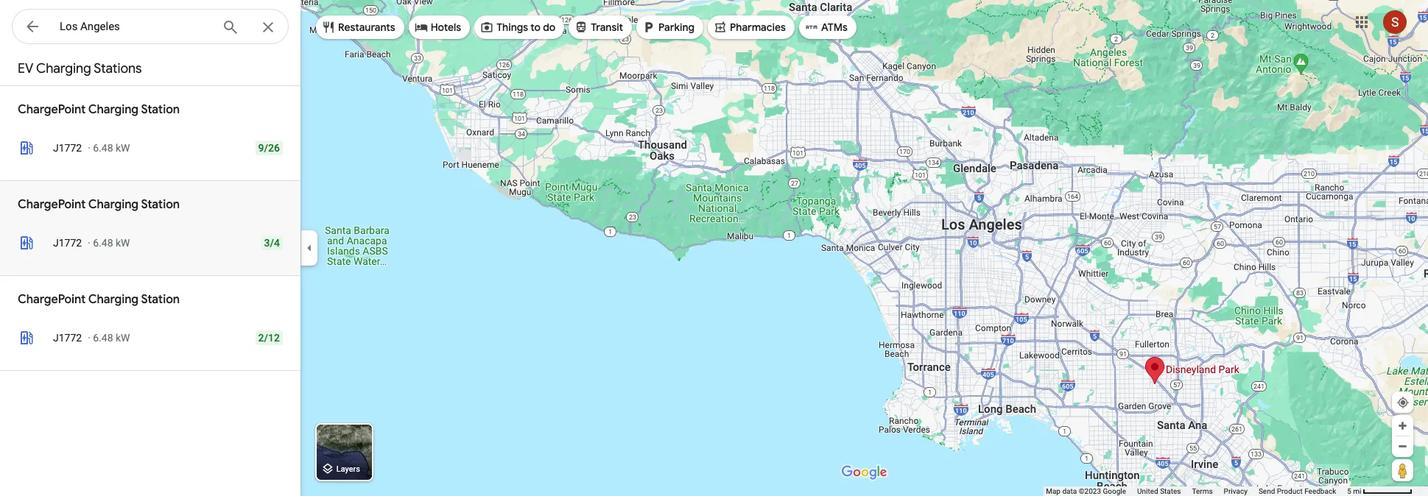 Task type: vqa. For each thing, say whether or not it's contained in the screenshot.
missing a
no



Task type: describe. For each thing, give the bounding box(es) containing it.
j1772 · 6.48 kw for 2/12
[[53, 332, 130, 344]]

send product feedback
[[1259, 488, 1337, 496]]

6.48 for 2/12
[[93, 332, 113, 344]]

transit button
[[569, 10, 632, 45]]

footer inside google maps element
[[1046, 487, 1348, 497]]

parking button
[[637, 10, 704, 45]]

chargepoint for 3/4
[[18, 197, 86, 212]]

feedback
[[1305, 488, 1337, 496]]

layers
[[337, 465, 360, 475]]

chargepoint charging station for 2/12
[[18, 293, 180, 307]]


[[24, 16, 41, 37]]

privacy button
[[1224, 487, 1248, 497]]

things to do button
[[475, 10, 565, 45]]

collapse side panel image
[[301, 240, 318, 256]]

j1772 for 2/12
[[53, 332, 82, 344]]

product
[[1277, 488, 1303, 496]]

mi
[[1354, 488, 1362, 496]]

charging for 3/4
[[88, 197, 139, 212]]

j1772 for 3/4
[[53, 237, 82, 249]]

terms button
[[1193, 487, 1213, 497]]

terms
[[1193, 488, 1213, 496]]

6.48 for 9/26
[[93, 142, 113, 154]]

restaurants
[[338, 21, 395, 34]]

united states button
[[1138, 487, 1182, 497]]

send product feedback button
[[1259, 487, 1337, 497]]

9/26
[[258, 142, 280, 154]]

 search field
[[12, 9, 289, 47]]

zoom out image
[[1398, 441, 1409, 452]]

5 mi
[[1348, 488, 1362, 496]]

data
[[1063, 488, 1077, 496]]

kw for 9/26
[[116, 142, 130, 154]]

united
[[1138, 488, 1159, 496]]

j1772 for 9/26
[[53, 142, 82, 154]]

privacy
[[1224, 488, 1248, 496]]

5 mi button
[[1348, 488, 1413, 496]]

united states
[[1138, 488, 1182, 496]]

Los Angeles field
[[12, 9, 289, 45]]

3/4
[[264, 237, 280, 249]]

parking
[[659, 21, 695, 34]]

charging for 2/12
[[88, 293, 139, 307]]

6.48 for 3/4
[[93, 237, 113, 249]]

j1772 · 6.48 kw for 3/4
[[53, 237, 130, 249]]

google account: sheryl atherton  
(sheryl.atherton@adept.ai) image
[[1384, 10, 1407, 34]]

station for 9/26
[[141, 102, 180, 117]]

send
[[1259, 488, 1276, 496]]

google maps element
[[0, 0, 1429, 497]]



Task type: locate. For each thing, give the bounding box(es) containing it.
·
[[88, 142, 91, 154], [88, 237, 91, 249], [88, 332, 91, 344]]

footer
[[1046, 487, 1348, 497]]

chargepoint for 9/26
[[18, 102, 86, 117]]

1 station from the top
[[141, 102, 180, 117]]

2 vertical spatial station
[[141, 293, 180, 307]]

None field
[[60, 18, 210, 35]]

2 station from the top
[[141, 197, 180, 212]]

station for 2/12
[[141, 293, 180, 307]]

states
[[1161, 488, 1182, 496]]

3 6.48 from the top
[[93, 332, 113, 344]]

2 j1772 from the top
[[53, 237, 82, 249]]

0 vertical spatial ·
[[88, 142, 91, 154]]

things to do
[[497, 21, 556, 34]]

1 vertical spatial j1772 · 6.48 kw
[[53, 237, 130, 249]]

hotels
[[431, 21, 461, 34]]

· for 2/12
[[88, 332, 91, 344]]

footer containing map data ©2023 google
[[1046, 487, 1348, 497]]

3 kw from the top
[[116, 332, 130, 344]]

2 vertical spatial 6.48
[[93, 332, 113, 344]]

1 vertical spatial ·
[[88, 237, 91, 249]]

1 vertical spatial station
[[141, 197, 180, 212]]

2 vertical spatial chargepoint
[[18, 293, 86, 307]]

things
[[497, 21, 528, 34]]

2 vertical spatial j1772
[[53, 332, 82, 344]]

charging for 9/26
[[88, 102, 139, 117]]

1 vertical spatial 6.48
[[93, 237, 113, 249]]

to
[[531, 21, 541, 34]]

stations
[[94, 60, 142, 77]]

5
[[1348, 488, 1352, 496]]

3 · from the top
[[88, 332, 91, 344]]

pharmacies button
[[708, 10, 795, 45]]

ev charging stations
[[18, 60, 142, 77]]

0 vertical spatial j1772 · 6.48 kw
[[53, 142, 130, 154]]

none field inside los angeles field
[[60, 18, 210, 35]]

2 vertical spatial ·
[[88, 332, 91, 344]]

0 vertical spatial j1772
[[53, 142, 82, 154]]

kw for 2/12
[[116, 332, 130, 344]]

2 j1772 · 6.48 kw from the top
[[53, 237, 130, 249]]

1 vertical spatial kw
[[116, 237, 130, 249]]

1 j1772 from the top
[[53, 142, 82, 154]]

chargepoint charging station for 3/4
[[18, 197, 180, 212]]

pharmacies
[[730, 21, 786, 34]]

chargepoint charging station
[[18, 102, 180, 117], [18, 197, 180, 212], [18, 293, 180, 307]]

1 · from the top
[[88, 142, 91, 154]]

show street view coverage image
[[1393, 460, 1414, 482]]

2 6.48 from the top
[[93, 237, 113, 249]]

2 kw from the top
[[116, 237, 130, 249]]

map
[[1046, 488, 1061, 496]]

· for 3/4
[[88, 237, 91, 249]]

map data ©2023 google
[[1046, 488, 1127, 496]]

6.48
[[93, 142, 113, 154], [93, 237, 113, 249], [93, 332, 113, 344]]

©2023
[[1079, 488, 1102, 496]]

3 chargepoint charging station from the top
[[18, 293, 180, 307]]

1 j1772 · 6.48 kw from the top
[[53, 142, 130, 154]]

ev
[[18, 60, 33, 77]]

hotels button
[[409, 10, 470, 45]]

chargepoint charging station for 9/26
[[18, 102, 180, 117]]

chargepoint
[[18, 102, 86, 117], [18, 197, 86, 212], [18, 293, 86, 307]]

2 chargepoint charging station from the top
[[18, 197, 180, 212]]

2 vertical spatial j1772 · 6.48 kw
[[53, 332, 130, 344]]

1 vertical spatial chargepoint
[[18, 197, 86, 212]]

j1772
[[53, 142, 82, 154], [53, 237, 82, 249], [53, 332, 82, 344]]

show your location image
[[1397, 396, 1410, 410]]

· for 9/26
[[88, 142, 91, 154]]

3 j1772 · 6.48 kw from the top
[[53, 332, 130, 344]]

kw for 3/4
[[116, 237, 130, 249]]

2/12
[[258, 332, 280, 344]]

0 vertical spatial kw
[[116, 142, 130, 154]]

ev charging stations main content
[[0, 53, 301, 497]]

kw
[[116, 142, 130, 154], [116, 237, 130, 249], [116, 332, 130, 344]]

3 j1772 from the top
[[53, 332, 82, 344]]

do
[[543, 21, 556, 34]]

station
[[141, 102, 180, 117], [141, 197, 180, 212], [141, 293, 180, 307]]

1 vertical spatial j1772
[[53, 237, 82, 249]]

2 vertical spatial chargepoint charging station
[[18, 293, 180, 307]]

2 vertical spatial kw
[[116, 332, 130, 344]]

0 vertical spatial chargepoint
[[18, 102, 86, 117]]

1 chargepoint charging station from the top
[[18, 102, 180, 117]]

atms button
[[799, 10, 857, 45]]

0 vertical spatial 6.48
[[93, 142, 113, 154]]

j1772 · 6.48 kw for 9/26
[[53, 142, 130, 154]]

charging
[[36, 60, 91, 77], [88, 102, 139, 117], [88, 197, 139, 212], [88, 293, 139, 307]]

google
[[1103, 488, 1127, 496]]

2 · from the top
[[88, 237, 91, 249]]

chargepoint for 2/12
[[18, 293, 86, 307]]

0 vertical spatial chargepoint charging station
[[18, 102, 180, 117]]

1 6.48 from the top
[[93, 142, 113, 154]]

transit
[[591, 21, 623, 34]]

1 vertical spatial chargepoint charging station
[[18, 197, 180, 212]]

 button
[[12, 9, 53, 47]]

zoom in image
[[1398, 421, 1409, 432]]

atms
[[821, 21, 848, 34]]

1 chargepoint from the top
[[18, 102, 86, 117]]

2 chargepoint from the top
[[18, 197, 86, 212]]

j1772 · 6.48 kw
[[53, 142, 130, 154], [53, 237, 130, 249], [53, 332, 130, 344]]

3 station from the top
[[141, 293, 180, 307]]

restaurants button
[[316, 10, 404, 45]]

station for 3/4
[[141, 197, 180, 212]]

1 kw from the top
[[116, 142, 130, 154]]

3 chargepoint from the top
[[18, 293, 86, 307]]

0 vertical spatial station
[[141, 102, 180, 117]]



